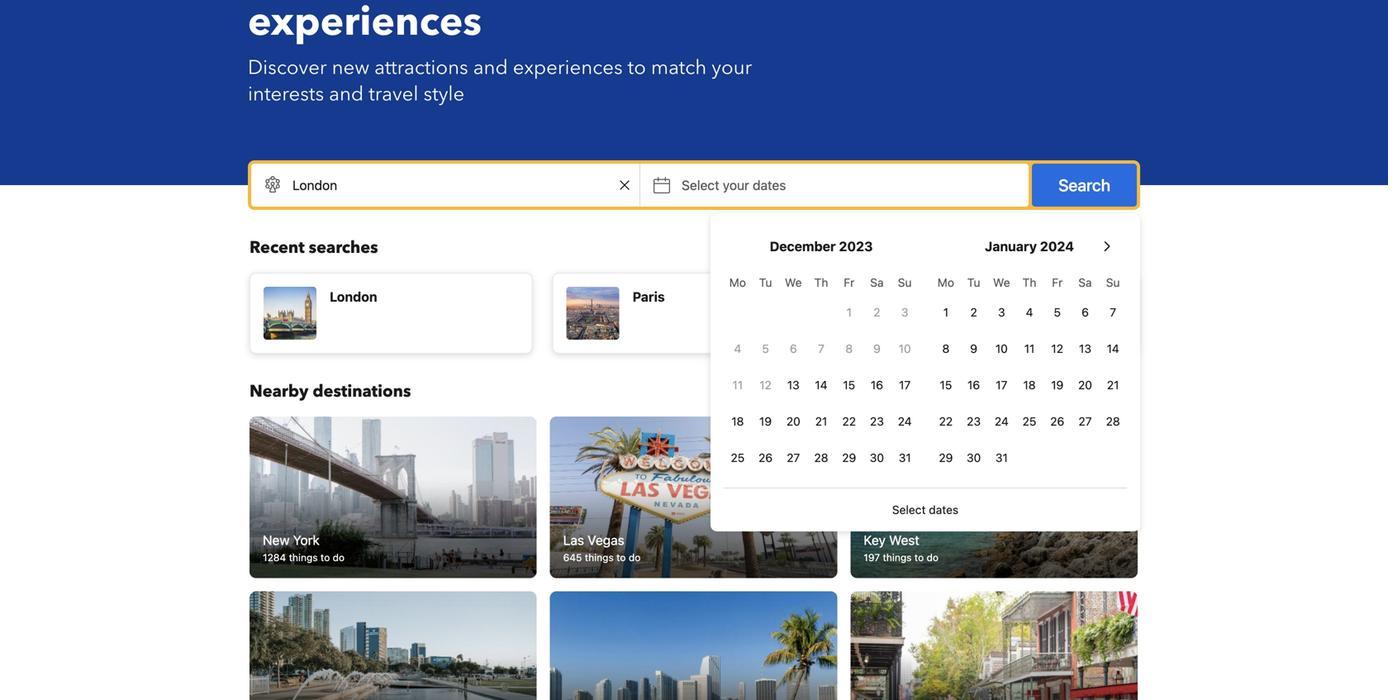 Task type: describe. For each thing, give the bounding box(es) containing it.
style
[[424, 81, 465, 108]]

21 for the 21 december 2023 "checkbox"
[[815, 414, 828, 428]]

to for new york
[[321, 552, 330, 563]]

san diego image
[[250, 591, 537, 700]]

28 January 2024 checkbox
[[1099, 405, 1127, 438]]

15 for 15 checkbox
[[940, 378, 952, 392]]

18 for 18 december 2023 'option'
[[732, 414, 744, 428]]

31 for the 31 checkbox
[[996, 451, 1008, 464]]

5 for 5 january 2024 checkbox
[[1054, 305, 1061, 319]]

10 December 2023 checkbox
[[891, 332, 919, 365]]

6 for the 6 checkbox
[[1082, 305, 1089, 319]]

10 January 2024 checkbox
[[988, 332, 1016, 365]]

2 January 2024 checkbox
[[960, 296, 988, 329]]

select dates
[[892, 503, 959, 517]]

5 January 2024 checkbox
[[1044, 296, 1072, 329]]

17 January 2024 checkbox
[[988, 369, 1016, 402]]

1 for january
[[944, 305, 949, 319]]

7 December 2023 checkbox
[[808, 332, 835, 365]]

recent
[[250, 236, 305, 259]]

0 horizontal spatial 20
[[787, 414, 801, 428]]

select for select your dates
[[682, 177, 720, 193]]

15 December 2023 checkbox
[[835, 369, 863, 402]]

tu for december
[[759, 276, 772, 289]]

we for december
[[785, 276, 802, 289]]

12 January 2024 checkbox
[[1044, 332, 1072, 365]]

2023
[[839, 238, 873, 254]]

13 for 13 option
[[1079, 342, 1092, 355]]

9 January 2024 checkbox
[[960, 332, 988, 365]]

vegas
[[588, 532, 625, 548]]

th for january
[[1023, 276, 1037, 289]]

25 for 25 option
[[1023, 414, 1037, 428]]

york
[[293, 532, 320, 548]]

4 December 2023 checkbox
[[724, 332, 752, 365]]

discover
[[248, 54, 327, 81]]

6 for "6 december 2023" option
[[790, 342, 797, 355]]

4 for 4 december 2023 checkbox
[[734, 342, 742, 355]]

23 for 23 january 2024 checkbox at the bottom right
[[967, 414, 981, 428]]

grid for december
[[724, 266, 919, 474]]

8 for 8 option at the right of page
[[943, 342, 950, 355]]

16 January 2024 checkbox
[[960, 369, 988, 402]]

27 for 27 december 2023 checkbox
[[787, 451, 800, 464]]

6 January 2024 checkbox
[[1072, 296, 1099, 329]]

26 for 26 december 2023 checkbox
[[759, 451, 773, 464]]

17 for 17 december 2023 option at the bottom of the page
[[899, 378, 911, 392]]

14 January 2024 checkbox
[[1099, 332, 1127, 365]]

20 January 2024 checkbox
[[1072, 369, 1099, 402]]

17 December 2023 checkbox
[[891, 369, 919, 402]]

to for las vegas
[[617, 552, 626, 563]]

22 December 2023 checkbox
[[835, 405, 863, 438]]

3 January 2024 checkbox
[[988, 296, 1016, 329]]

1 horizontal spatial and
[[473, 54, 508, 81]]

21 January 2024 checkbox
[[1099, 369, 1127, 402]]

london
[[330, 289, 377, 305]]

28 for 28 december 2023 checkbox
[[814, 451, 829, 464]]

23 for "23 december 2023" option
[[870, 414, 884, 428]]

7 January 2024 checkbox
[[1099, 296, 1127, 329]]

3 for january 2024
[[998, 305, 1005, 319]]

new york image
[[250, 417, 537, 578]]

14 for 14 january 2024 option
[[1107, 342, 1120, 355]]

las
[[563, 532, 584, 548]]

10 for 10 january 2024 checkbox on the right of page
[[996, 342, 1008, 355]]

6 December 2023 checkbox
[[780, 332, 808, 365]]

31 for 31 december 2023 option
[[899, 451, 911, 464]]

3 for december 2023
[[902, 305, 909, 319]]

experiences
[[513, 54, 623, 81]]

january 2024
[[985, 238, 1074, 254]]

sa for 2024
[[1079, 276, 1092, 289]]

new orleans image
[[851, 591, 1138, 700]]

26 for 26 checkbox in the bottom right of the page
[[1051, 414, 1065, 428]]

26 January 2024 checkbox
[[1044, 405, 1072, 438]]

2 for december 2023
[[874, 305, 881, 319]]

do for west
[[927, 552, 939, 563]]

19 for 19 checkbox
[[760, 414, 772, 428]]

discover new attractions and experiences to match your interests and travel style
[[248, 54, 752, 108]]

13 for '13 december 2023' option
[[787, 378, 800, 392]]

december 2023
[[770, 238, 873, 254]]

3 December 2023 checkbox
[[891, 296, 919, 329]]

8 December 2023 checkbox
[[835, 332, 863, 365]]

23 December 2023 checkbox
[[863, 405, 891, 438]]

west
[[889, 532, 920, 548]]

su for 2024
[[1106, 276, 1120, 289]]

15 January 2024 checkbox
[[932, 369, 960, 402]]

16 for 16 checkbox
[[968, 378, 980, 392]]

31 January 2024 checkbox
[[988, 441, 1016, 474]]

23 January 2024 checkbox
[[960, 405, 988, 438]]

12 December 2023 checkbox
[[752, 369, 780, 402]]

30 December 2023 checkbox
[[863, 441, 891, 474]]

1284
[[263, 552, 286, 563]]

21 December 2023 checkbox
[[808, 405, 835, 438]]

2024
[[1040, 238, 1074, 254]]

things for york
[[289, 552, 318, 563]]

destinations
[[313, 380, 411, 403]]

9 for 9 december 2023 option
[[874, 342, 881, 355]]

2 for january 2024
[[971, 305, 977, 319]]

29 for 29 checkbox
[[939, 451, 953, 464]]

key west image
[[851, 417, 1138, 578]]

22 for 22 checkbox
[[842, 414, 856, 428]]

12 for 12 checkbox
[[1052, 342, 1064, 355]]

1 vertical spatial your
[[723, 177, 749, 193]]

las vegas image
[[550, 417, 837, 578]]

miami image
[[550, 591, 837, 700]]

1 December 2023 checkbox
[[835, 296, 863, 329]]

20 December 2023 checkbox
[[780, 405, 808, 438]]

11 for 11 checkbox
[[733, 378, 743, 392]]

645
[[563, 552, 582, 563]]

1 horizontal spatial 20
[[1078, 378, 1092, 392]]

travel
[[369, 81, 419, 108]]

key
[[864, 532, 886, 548]]

new york 1284 things to do
[[263, 532, 345, 563]]

8 January 2024 checkbox
[[932, 332, 960, 365]]



Task type: vqa. For each thing, say whether or not it's contained in the screenshot.
the car rentals at top left
no



Task type: locate. For each thing, give the bounding box(es) containing it.
do down select dates
[[927, 552, 939, 563]]

1 vertical spatial 14
[[815, 378, 828, 392]]

30 right 29 december 2023 checkbox
[[870, 451, 884, 464]]

nearby
[[250, 380, 309, 403]]

24 right "23 december 2023" option
[[898, 414, 912, 428]]

1 vertical spatial 18
[[732, 414, 744, 428]]

25 for 25 december 2023 option
[[731, 451, 745, 464]]

7 for '7' checkbox
[[818, 342, 825, 355]]

0 horizontal spatial 26
[[759, 451, 773, 464]]

1 th from the left
[[815, 276, 828, 289]]

25 December 2023 checkbox
[[724, 441, 752, 474]]

1 vertical spatial dates
[[929, 503, 959, 517]]

28 inside checkbox
[[814, 451, 829, 464]]

1 fr from the left
[[844, 276, 855, 289]]

20 right 19 january 2024 checkbox
[[1078, 378, 1092, 392]]

0 horizontal spatial dates
[[753, 177, 786, 193]]

0 horizontal spatial th
[[815, 276, 828, 289]]

searches
[[309, 236, 378, 259]]

7
[[1110, 305, 1117, 319], [818, 342, 825, 355]]

5
[[1054, 305, 1061, 319], [762, 342, 769, 355]]

0 horizontal spatial 31
[[899, 451, 911, 464]]

1 17 from the left
[[899, 378, 911, 392]]

1 horizontal spatial 17
[[996, 378, 1008, 392]]

11
[[1025, 342, 1035, 355], [733, 378, 743, 392]]

1 horizontal spatial 6
[[1082, 305, 1089, 319]]

1 horizontal spatial 23
[[967, 414, 981, 428]]

select your dates
[[682, 177, 786, 193]]

things inside las vegas 645 things to do
[[585, 552, 614, 563]]

dates down 29 checkbox
[[929, 503, 959, 517]]

2 right 1 'option'
[[874, 305, 881, 319]]

6 right 5 january 2024 checkbox
[[1082, 305, 1089, 319]]

tu up 2 january 2024 option on the top right of page
[[968, 276, 981, 289]]

6 right 5 "option"
[[790, 342, 797, 355]]

sa
[[870, 276, 884, 289], [1079, 276, 1092, 289]]

your
[[712, 54, 752, 81], [723, 177, 749, 193]]

18 for 18 january 2024 option
[[1024, 378, 1036, 392]]

1 31 from the left
[[899, 451, 911, 464]]

5 December 2023 checkbox
[[752, 332, 780, 365]]

22 for 22 checkbox on the right
[[939, 414, 953, 428]]

15 left 16 checkbox
[[940, 378, 952, 392]]

7 for 7 january 2024 checkbox
[[1110, 305, 1117, 319]]

0 vertical spatial 6
[[1082, 305, 1089, 319]]

13 January 2024 checkbox
[[1072, 332, 1099, 365]]

11 left 12 "checkbox"
[[733, 378, 743, 392]]

0 horizontal spatial 4
[[734, 342, 742, 355]]

th down the december 2023
[[815, 276, 828, 289]]

we
[[785, 276, 802, 289], [993, 276, 1010, 289]]

21 inside option
[[1107, 378, 1119, 392]]

5 for 5 "option"
[[762, 342, 769, 355]]

mo for december
[[730, 276, 746, 289]]

your inside discover new attractions and experiences to match your interests and travel style
[[712, 54, 752, 81]]

4 for 4 option
[[1026, 305, 1033, 319]]

0 horizontal spatial 2
[[874, 305, 881, 319]]

things inside new york 1284 things to do
[[289, 552, 318, 563]]

3 right 2 option
[[902, 305, 909, 319]]

do inside las vegas 645 things to do
[[629, 552, 641, 563]]

27 right 26 checkbox in the bottom right of the page
[[1079, 414, 1092, 428]]

we down december at right top
[[785, 276, 802, 289]]

2 30 from the left
[[967, 451, 981, 464]]

1 horizontal spatial select
[[892, 503, 926, 517]]

3 things from the left
[[883, 552, 912, 563]]

1 vertical spatial 13
[[787, 378, 800, 392]]

0 vertical spatial 18
[[1024, 378, 1036, 392]]

12
[[1052, 342, 1064, 355], [760, 378, 772, 392]]

14 for 14 december 2023 option
[[815, 378, 828, 392]]

10 inside option
[[899, 342, 911, 355]]

18 January 2024 checkbox
[[1016, 369, 1044, 402]]

0 vertical spatial 4
[[1026, 305, 1033, 319]]

sa up the 6 checkbox
[[1079, 276, 1092, 289]]

0 horizontal spatial 22
[[842, 414, 856, 428]]

18 December 2023 checkbox
[[724, 405, 752, 438]]

1 8 from the left
[[846, 342, 853, 355]]

0 vertical spatial 14
[[1107, 342, 1120, 355]]

1 horizontal spatial 19
[[1051, 378, 1064, 392]]

things inside key west 197 things to do
[[883, 552, 912, 563]]

23 right 22 checkbox
[[870, 414, 884, 428]]

2 1 from the left
[[944, 305, 949, 319]]

10 right 9 january 2024 checkbox
[[996, 342, 1008, 355]]

24 inside option
[[995, 414, 1009, 428]]

1 horizontal spatial 7
[[1110, 305, 1117, 319]]

su up 3 checkbox
[[898, 276, 912, 289]]

las vegas 645 things to do
[[563, 532, 641, 563]]

15
[[843, 378, 855, 392], [940, 378, 952, 392]]

1 vertical spatial 6
[[790, 342, 797, 355]]

search button
[[1032, 164, 1137, 207]]

29 left 30 option
[[939, 451, 953, 464]]

january
[[985, 238, 1037, 254]]

13 left 14 december 2023 option
[[787, 378, 800, 392]]

sa for 2023
[[870, 276, 884, 289]]

12 left '13 december 2023' option
[[760, 378, 772, 392]]

to left match
[[628, 54, 646, 81]]

13 inside 13 option
[[1079, 342, 1092, 355]]

5 right 4 december 2023 checkbox
[[762, 342, 769, 355]]

0 horizontal spatial 19
[[760, 414, 772, 428]]

1 horizontal spatial 13
[[1079, 342, 1092, 355]]

0 horizontal spatial select
[[682, 177, 720, 193]]

tu
[[759, 276, 772, 289], [968, 276, 981, 289]]

30
[[870, 451, 884, 464], [967, 451, 981, 464]]

8 for the 8 december 2023 option
[[846, 342, 853, 355]]

1 horizontal spatial fr
[[1052, 276, 1063, 289]]

fr for 2023
[[844, 276, 855, 289]]

11 for '11' option
[[1025, 342, 1035, 355]]

16 December 2023 checkbox
[[863, 369, 891, 402]]

0 vertical spatial 27
[[1079, 414, 1092, 428]]

2 do from the left
[[629, 552, 641, 563]]

mo up "1 january 2024" option
[[938, 276, 955, 289]]

tu down december at right top
[[759, 276, 772, 289]]

30 for 30 december 2023 checkbox
[[870, 451, 884, 464]]

do
[[333, 552, 345, 563], [629, 552, 641, 563], [927, 552, 939, 563]]

14 December 2023 checkbox
[[808, 369, 835, 402]]

27 for 27 "option"
[[1079, 414, 1092, 428]]

13 right 12 checkbox
[[1079, 342, 1092, 355]]

2 15 from the left
[[940, 378, 952, 392]]

16 for 16 december 2023 option
[[871, 378, 883, 392]]

19 right 18 december 2023 'option'
[[760, 414, 772, 428]]

1 horizontal spatial 27
[[1079, 414, 1092, 428]]

24 January 2024 checkbox
[[988, 405, 1016, 438]]

9
[[874, 342, 881, 355], [970, 342, 978, 355]]

19 January 2024 checkbox
[[1044, 369, 1072, 402]]

1 tu from the left
[[759, 276, 772, 289]]

26 right 25 option
[[1051, 414, 1065, 428]]

1 vertical spatial 26
[[759, 451, 773, 464]]

31 right 30 option
[[996, 451, 1008, 464]]

3 right 2 january 2024 option on the top right of page
[[998, 305, 1005, 319]]

1 horizontal spatial 11
[[1025, 342, 1035, 355]]

1 horizontal spatial tu
[[968, 276, 981, 289]]

4 left 5 "option"
[[734, 342, 742, 355]]

attractions
[[375, 54, 468, 81]]

31 inside checkbox
[[996, 451, 1008, 464]]

22
[[842, 414, 856, 428], [939, 414, 953, 428]]

2 su from the left
[[1106, 276, 1120, 289]]

1 horizontal spatial 4
[[1026, 305, 1033, 319]]

24 December 2023 checkbox
[[891, 405, 919, 438]]

0 horizontal spatial mo
[[730, 276, 746, 289]]

17 right 16 checkbox
[[996, 378, 1008, 392]]

0 horizontal spatial 27
[[787, 451, 800, 464]]

2 8 from the left
[[943, 342, 950, 355]]

1 horizontal spatial 30
[[967, 451, 981, 464]]

1 left 2 january 2024 option on the top right of page
[[944, 305, 949, 319]]

10 inside checkbox
[[996, 342, 1008, 355]]

26
[[1051, 414, 1065, 428], [759, 451, 773, 464]]

10 right 9 december 2023 option
[[899, 342, 911, 355]]

and left travel
[[329, 81, 364, 108]]

11 inside '11' option
[[1025, 342, 1035, 355]]

fr up 5 january 2024 checkbox
[[1052, 276, 1063, 289]]

21 for 21 january 2024 option
[[1107, 378, 1119, 392]]

0 vertical spatial 20
[[1078, 378, 1092, 392]]

23 inside checkbox
[[967, 414, 981, 428]]

24 right 23 january 2024 checkbox at the bottom right
[[995, 414, 1009, 428]]

to inside las vegas 645 things to do
[[617, 552, 626, 563]]

9 for 9 january 2024 checkbox
[[970, 342, 978, 355]]

0 horizontal spatial grid
[[724, 266, 919, 474]]

197
[[864, 552, 880, 563]]

th
[[815, 276, 828, 289], [1023, 276, 1037, 289]]

0 vertical spatial 5
[[1054, 305, 1061, 319]]

0 horizontal spatial 6
[[790, 342, 797, 355]]

28 inside checkbox
[[1106, 414, 1120, 428]]

1 horizontal spatial 29
[[939, 451, 953, 464]]

1 horizontal spatial 1
[[944, 305, 949, 319]]

key west 197 things to do
[[864, 532, 939, 563]]

we up 3 january 2024 option
[[993, 276, 1010, 289]]

18 inside option
[[1024, 378, 1036, 392]]

2 December 2023 checkbox
[[863, 296, 891, 329]]

16 right 15 december 2023 option
[[871, 378, 883, 392]]

to down west
[[915, 552, 924, 563]]

paris
[[633, 289, 665, 305]]

2 2 from the left
[[971, 305, 977, 319]]

dates
[[753, 177, 786, 193], [929, 503, 959, 517]]

22 inside checkbox
[[939, 414, 953, 428]]

0 horizontal spatial 11
[[733, 378, 743, 392]]

fr for 2024
[[1052, 276, 1063, 289]]

2 22 from the left
[[939, 414, 953, 428]]

20
[[1078, 378, 1092, 392], [787, 414, 801, 428]]

do inside key west 197 things to do
[[927, 552, 939, 563]]

18
[[1024, 378, 1036, 392], [732, 414, 744, 428]]

30 inside 30 december 2023 checkbox
[[870, 451, 884, 464]]

select
[[682, 177, 720, 193], [892, 503, 926, 517]]

28 for 28 checkbox
[[1106, 414, 1120, 428]]

9 inside checkbox
[[970, 342, 978, 355]]

1 15 from the left
[[843, 378, 855, 392]]

31 inside 31 december 2023 option
[[899, 451, 911, 464]]

8 inside option
[[943, 342, 950, 355]]

3
[[902, 305, 909, 319], [998, 305, 1005, 319]]

4 inside checkbox
[[734, 342, 742, 355]]

mo up 4 december 2023 checkbox
[[730, 276, 746, 289]]

0 horizontal spatial 29
[[842, 451, 856, 464]]

9 inside option
[[874, 342, 881, 355]]

30 January 2024 checkbox
[[960, 441, 988, 474]]

13 inside '13 december 2023' option
[[787, 378, 800, 392]]

27 inside "option"
[[1079, 414, 1092, 428]]

2 we from the left
[[993, 276, 1010, 289]]

1 16 from the left
[[871, 378, 883, 392]]

0 horizontal spatial 14
[[815, 378, 828, 392]]

2 mo from the left
[[938, 276, 955, 289]]

1 sa from the left
[[870, 276, 884, 289]]

0 vertical spatial 21
[[1107, 378, 1119, 392]]

27 January 2024 checkbox
[[1072, 405, 1099, 438]]

0 horizontal spatial 5
[[762, 342, 769, 355]]

15 inside checkbox
[[940, 378, 952, 392]]

15 right 14 december 2023 option
[[843, 378, 855, 392]]

1 inside 'option'
[[847, 305, 852, 319]]

31
[[899, 451, 911, 464], [996, 451, 1008, 464]]

29 for 29 december 2023 checkbox
[[842, 451, 856, 464]]

10
[[899, 342, 911, 355], [996, 342, 1008, 355]]

to right 1284
[[321, 552, 330, 563]]

1
[[847, 305, 852, 319], [944, 305, 949, 319]]

2 grid from the left
[[932, 266, 1127, 474]]

1 horizontal spatial 16
[[968, 378, 980, 392]]

fr up 1 'option'
[[844, 276, 855, 289]]

new
[[263, 532, 290, 548]]

1 horizontal spatial 8
[[943, 342, 950, 355]]

17 right 16 december 2023 option
[[899, 378, 911, 392]]

16 inside checkbox
[[968, 378, 980, 392]]

16
[[871, 378, 883, 392], [968, 378, 980, 392]]

28 right 27 "option"
[[1106, 414, 1120, 428]]

17 for 17 january 2024 option
[[996, 378, 1008, 392]]

25 left 26 december 2023 checkbox
[[731, 451, 745, 464]]

new
[[332, 54, 370, 81]]

24 inside checkbox
[[898, 414, 912, 428]]

27
[[1079, 414, 1092, 428], [787, 451, 800, 464]]

to
[[628, 54, 646, 81], [321, 552, 330, 563], [617, 552, 626, 563], [915, 552, 924, 563]]

0 vertical spatial 13
[[1079, 342, 1092, 355]]

1 grid from the left
[[724, 266, 919, 474]]

21 right 20 option
[[1107, 378, 1119, 392]]

4
[[1026, 305, 1033, 319], [734, 342, 742, 355]]

london link
[[250, 273, 533, 354]]

0 horizontal spatial 25
[[731, 451, 745, 464]]

fr
[[844, 276, 855, 289], [1052, 276, 1063, 289]]

11 January 2024 checkbox
[[1016, 332, 1044, 365]]

22 January 2024 checkbox
[[932, 405, 960, 438]]

0 horizontal spatial 28
[[814, 451, 829, 464]]

29
[[842, 451, 856, 464], [939, 451, 953, 464]]

2 23 from the left
[[967, 414, 981, 428]]

1 vertical spatial 20
[[787, 414, 801, 428]]

24
[[898, 414, 912, 428], [995, 414, 1009, 428]]

23 inside option
[[870, 414, 884, 428]]

1 24 from the left
[[898, 414, 912, 428]]

1 22 from the left
[[842, 414, 856, 428]]

3 inside checkbox
[[902, 305, 909, 319]]

4 inside option
[[1026, 305, 1033, 319]]

grid for january
[[932, 266, 1127, 474]]

19 right 18 january 2024 option
[[1051, 378, 1064, 392]]

0 horizontal spatial 30
[[870, 451, 884, 464]]

5 right 4 option
[[1054, 305, 1061, 319]]

1 horizontal spatial 10
[[996, 342, 1008, 355]]

1 things from the left
[[289, 552, 318, 563]]

18 inside 'option'
[[732, 414, 744, 428]]

8 right '7' checkbox
[[846, 342, 853, 355]]

13
[[1079, 342, 1092, 355], [787, 378, 800, 392]]

0 horizontal spatial and
[[329, 81, 364, 108]]

0 horizontal spatial sa
[[870, 276, 884, 289]]

2 left 3 january 2024 option
[[971, 305, 977, 319]]

2 things from the left
[[585, 552, 614, 563]]

14
[[1107, 342, 1120, 355], [815, 378, 828, 392]]

28 right 27 december 2023 checkbox
[[814, 451, 829, 464]]

26 December 2023 checkbox
[[752, 441, 780, 474]]

1 horizontal spatial 2
[[971, 305, 977, 319]]

9 right 8 option at the right of page
[[970, 342, 978, 355]]

1 3 from the left
[[902, 305, 909, 319]]

2 17 from the left
[[996, 378, 1008, 392]]

1 horizontal spatial 12
[[1052, 342, 1064, 355]]

1 horizontal spatial grid
[[932, 266, 1127, 474]]

0 horizontal spatial 9
[[874, 342, 881, 355]]

2 29 from the left
[[939, 451, 953, 464]]

26 right 25 december 2023 option
[[759, 451, 773, 464]]

nearby destinations
[[250, 380, 411, 403]]

12 inside checkbox
[[1052, 342, 1064, 355]]

0 vertical spatial your
[[712, 54, 752, 81]]

2 3 from the left
[[998, 305, 1005, 319]]

3 inside option
[[998, 305, 1005, 319]]

22 left 23 january 2024 checkbox at the bottom right
[[939, 414, 953, 428]]

do right 645
[[629, 552, 641, 563]]

11 inside 11 checkbox
[[733, 378, 743, 392]]

11 right 10 january 2024 checkbox on the right of page
[[1025, 342, 1035, 355]]

21 inside "checkbox"
[[815, 414, 828, 428]]

24 for 24 december 2023 checkbox
[[898, 414, 912, 428]]

paris link
[[553, 273, 836, 354]]

1 23 from the left
[[870, 414, 884, 428]]

Where are you going? search field
[[251, 164, 640, 207]]

to inside discover new attractions and experiences to match your interests and travel style
[[628, 54, 646, 81]]

15 for 15 december 2023 option
[[843, 378, 855, 392]]

31 right 30 december 2023 checkbox
[[899, 451, 911, 464]]

dates up december at right top
[[753, 177, 786, 193]]

18 left 19 checkbox
[[732, 414, 744, 428]]

0 horizontal spatial 21
[[815, 414, 828, 428]]

1 for december
[[847, 305, 852, 319]]

5 inside "option"
[[762, 342, 769, 355]]

28 December 2023 checkbox
[[808, 441, 835, 474]]

1 su from the left
[[898, 276, 912, 289]]

23 right 22 checkbox on the right
[[967, 414, 981, 428]]

tu for january
[[968, 276, 981, 289]]

22 right the 21 december 2023 "checkbox"
[[842, 414, 856, 428]]

2 24 from the left
[[995, 414, 1009, 428]]

1 January 2024 checkbox
[[932, 296, 960, 329]]

25
[[1023, 414, 1037, 428], [731, 451, 745, 464]]

14 right 13 option
[[1107, 342, 1120, 355]]

0 horizontal spatial 8
[[846, 342, 853, 355]]

2 16 from the left
[[968, 378, 980, 392]]

1 mo from the left
[[730, 276, 746, 289]]

14 right '13 december 2023' option
[[815, 378, 828, 392]]

14 inside 14 december 2023 option
[[815, 378, 828, 392]]

2 tu from the left
[[968, 276, 981, 289]]

1 inside option
[[944, 305, 949, 319]]

do for vegas
[[629, 552, 641, 563]]

6
[[1082, 305, 1089, 319], [790, 342, 797, 355]]

0 horizontal spatial 23
[[870, 414, 884, 428]]

6 inside option
[[790, 342, 797, 355]]

0 vertical spatial 28
[[1106, 414, 1120, 428]]

1 vertical spatial 27
[[787, 451, 800, 464]]

1 9 from the left
[[874, 342, 881, 355]]

7 right the 6 checkbox
[[1110, 305, 1117, 319]]

12 right '11' option
[[1052, 342, 1064, 355]]

0 horizontal spatial 16
[[871, 378, 883, 392]]

th up 4 option
[[1023, 276, 1037, 289]]

11 December 2023 checkbox
[[724, 369, 752, 402]]

1 10 from the left
[[899, 342, 911, 355]]

1 29 from the left
[[842, 451, 856, 464]]

16 right 15 checkbox
[[968, 378, 980, 392]]

1 2 from the left
[[874, 305, 881, 319]]

search
[[1059, 175, 1111, 195]]

1 horizontal spatial 28
[[1106, 414, 1120, 428]]

0 horizontal spatial 7
[[818, 342, 825, 355]]

0 horizontal spatial 17
[[899, 378, 911, 392]]

4 right 3 january 2024 option
[[1026, 305, 1033, 319]]

select for select dates
[[892, 503, 926, 517]]

0 vertical spatial 26
[[1051, 414, 1065, 428]]

7 inside 7 january 2024 checkbox
[[1110, 305, 1117, 319]]

sa up 2 option
[[870, 276, 884, 289]]

things for vegas
[[585, 552, 614, 563]]

1 horizontal spatial 5
[[1054, 305, 1061, 319]]

30 right 29 checkbox
[[967, 451, 981, 464]]

19 December 2023 checkbox
[[752, 405, 780, 438]]

1 vertical spatial 28
[[814, 451, 829, 464]]

7 inside '7' checkbox
[[818, 342, 825, 355]]

1 horizontal spatial we
[[993, 276, 1010, 289]]

8 inside option
[[846, 342, 853, 355]]

2 sa from the left
[[1079, 276, 1092, 289]]

17
[[899, 378, 911, 392], [996, 378, 1008, 392]]

29 December 2023 checkbox
[[835, 441, 863, 474]]

and
[[473, 54, 508, 81], [329, 81, 364, 108]]

28
[[1106, 414, 1120, 428], [814, 451, 829, 464]]

22 inside checkbox
[[842, 414, 856, 428]]

27 December 2023 checkbox
[[780, 441, 808, 474]]

1 left 2 option
[[847, 305, 852, 319]]

25 right '24' option
[[1023, 414, 1037, 428]]

0 horizontal spatial su
[[898, 276, 912, 289]]

1 1 from the left
[[847, 305, 852, 319]]

19
[[1051, 378, 1064, 392], [760, 414, 772, 428]]

1 30 from the left
[[870, 451, 884, 464]]

0 horizontal spatial things
[[289, 552, 318, 563]]

things for west
[[883, 552, 912, 563]]

4 January 2024 checkbox
[[1016, 296, 1044, 329]]

1 horizontal spatial 18
[[1024, 378, 1036, 392]]

0 horizontal spatial 3
[[902, 305, 909, 319]]

21 left 22 checkbox
[[815, 414, 828, 428]]

2 10 from the left
[[996, 342, 1008, 355]]

do for york
[[333, 552, 345, 563]]

1 do from the left
[[333, 552, 345, 563]]

29 January 2024 checkbox
[[932, 441, 960, 474]]

2 fr from the left
[[1052, 276, 1063, 289]]

december
[[770, 238, 836, 254]]

1 horizontal spatial 25
[[1023, 414, 1037, 428]]

2 31 from the left
[[996, 451, 1008, 464]]

interests
[[248, 81, 324, 108]]

mo
[[730, 276, 746, 289], [938, 276, 955, 289]]

to inside new york 1284 things to do
[[321, 552, 330, 563]]

16 inside option
[[871, 378, 883, 392]]

1 we from the left
[[785, 276, 802, 289]]

18 right 17 january 2024 option
[[1024, 378, 1036, 392]]

3 do from the left
[[927, 552, 939, 563]]

12 inside "checkbox"
[[760, 378, 772, 392]]

1 vertical spatial 4
[[734, 342, 742, 355]]

0 vertical spatial 19
[[1051, 378, 1064, 392]]

2 horizontal spatial things
[[883, 552, 912, 563]]

1 horizontal spatial mo
[[938, 276, 955, 289]]

1 horizontal spatial do
[[629, 552, 641, 563]]

8 left 9 january 2024 checkbox
[[943, 342, 950, 355]]

to for key west
[[915, 552, 924, 563]]

things down west
[[883, 552, 912, 563]]

su for 2023
[[898, 276, 912, 289]]

recent searches
[[250, 236, 378, 259]]

grid
[[724, 266, 919, 474], [932, 266, 1127, 474]]

21
[[1107, 378, 1119, 392], [815, 414, 828, 428]]

1 horizontal spatial 15
[[940, 378, 952, 392]]

0 horizontal spatial 13
[[787, 378, 800, 392]]

things down vegas
[[585, 552, 614, 563]]

12 for 12 "checkbox"
[[760, 378, 772, 392]]

1 horizontal spatial things
[[585, 552, 614, 563]]

9 December 2023 checkbox
[[863, 332, 891, 365]]

0 vertical spatial dates
[[753, 177, 786, 193]]

0 horizontal spatial 24
[[898, 414, 912, 428]]

do inside new york 1284 things to do
[[333, 552, 345, 563]]

mo for january
[[938, 276, 955, 289]]

5 inside checkbox
[[1054, 305, 1061, 319]]

0 horizontal spatial we
[[785, 276, 802, 289]]

2 th from the left
[[1023, 276, 1037, 289]]

7 left the 8 december 2023 option
[[818, 342, 825, 355]]

8
[[846, 342, 853, 355], [943, 342, 950, 355]]

29 right 28 december 2023 checkbox
[[842, 451, 856, 464]]

to down vegas
[[617, 552, 626, 563]]

and right style
[[473, 54, 508, 81]]

2
[[874, 305, 881, 319], [971, 305, 977, 319]]

0 vertical spatial 7
[[1110, 305, 1117, 319]]

things down "york"
[[289, 552, 318, 563]]

20 right 19 checkbox
[[787, 414, 801, 428]]

1 vertical spatial 5
[[762, 342, 769, 355]]

10 for 10 option at the right of page
[[899, 342, 911, 355]]

su up 7 january 2024 checkbox
[[1106, 276, 1120, 289]]

19 for 19 january 2024 checkbox
[[1051, 378, 1064, 392]]

24 for '24' option
[[995, 414, 1009, 428]]

13 December 2023 checkbox
[[780, 369, 808, 402]]

1 horizontal spatial dates
[[929, 503, 959, 517]]

6 inside checkbox
[[1082, 305, 1089, 319]]

th for december
[[815, 276, 828, 289]]

1 horizontal spatial su
[[1106, 276, 1120, 289]]

14 inside 14 january 2024 option
[[1107, 342, 1120, 355]]

25 January 2024 checkbox
[[1016, 405, 1044, 438]]

23
[[870, 414, 884, 428], [967, 414, 981, 428]]

9 right the 8 december 2023 option
[[874, 342, 881, 355]]

things
[[289, 552, 318, 563], [585, 552, 614, 563], [883, 552, 912, 563]]

2 9 from the left
[[970, 342, 978, 355]]

0 horizontal spatial tu
[[759, 276, 772, 289]]

31 December 2023 checkbox
[[891, 441, 919, 474]]

30 for 30 option
[[967, 451, 981, 464]]

do right 1284
[[333, 552, 345, 563]]

1 horizontal spatial 14
[[1107, 342, 1120, 355]]

su
[[898, 276, 912, 289], [1106, 276, 1120, 289]]

we for january
[[993, 276, 1010, 289]]

match
[[651, 54, 707, 81]]

27 inside checkbox
[[787, 451, 800, 464]]

15 inside option
[[843, 378, 855, 392]]

30 inside 30 option
[[967, 451, 981, 464]]

27 right 26 december 2023 checkbox
[[787, 451, 800, 464]]

to inside key west 197 things to do
[[915, 552, 924, 563]]

1 horizontal spatial th
[[1023, 276, 1037, 289]]



